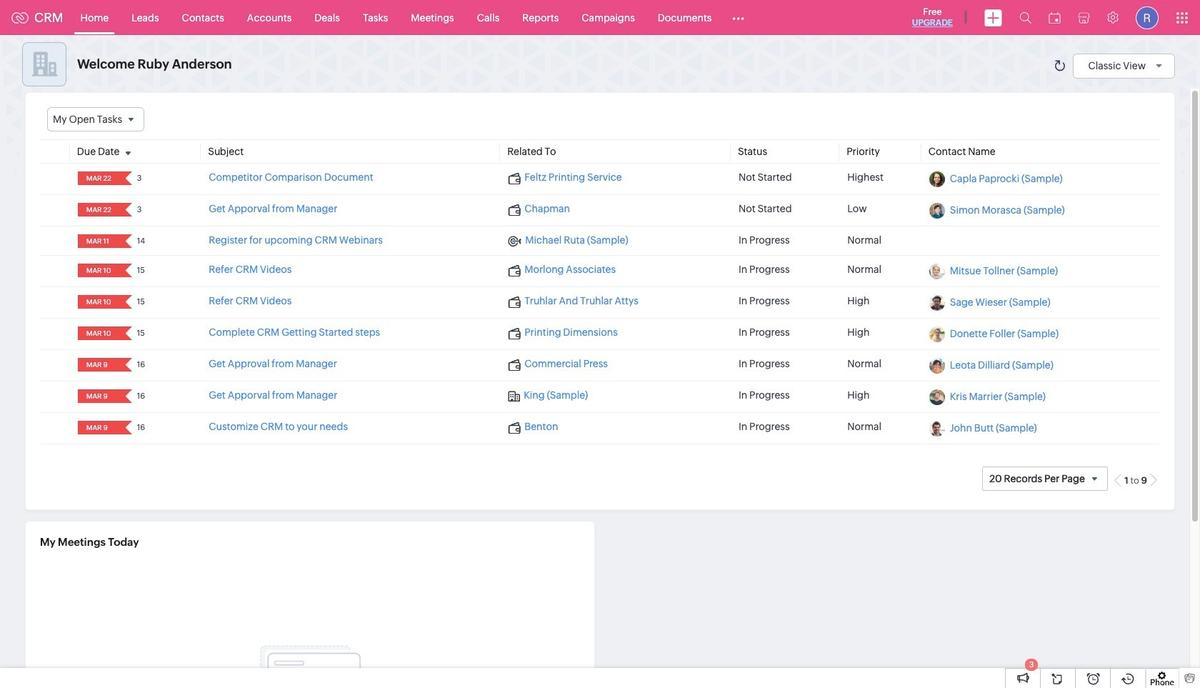Task type: describe. For each thing, give the bounding box(es) containing it.
profile element
[[1128, 0, 1168, 35]]

profile image
[[1137, 6, 1159, 29]]

logo image
[[11, 12, 29, 23]]

search image
[[1020, 11, 1032, 24]]

create menu element
[[976, 0, 1012, 35]]

create menu image
[[985, 9, 1003, 26]]



Task type: locate. For each thing, give the bounding box(es) containing it.
Other Modules field
[[724, 6, 754, 29]]

calendar image
[[1049, 12, 1062, 23]]

search element
[[1012, 0, 1041, 35]]

None field
[[47, 107, 145, 132], [82, 172, 116, 185], [82, 203, 116, 217], [82, 235, 116, 248], [82, 264, 116, 277], [82, 295, 116, 309], [82, 327, 116, 340], [82, 358, 116, 372], [82, 390, 116, 403], [82, 421, 116, 435], [47, 107, 145, 132], [82, 172, 116, 185], [82, 203, 116, 217], [82, 235, 116, 248], [82, 264, 116, 277], [82, 295, 116, 309], [82, 327, 116, 340], [82, 358, 116, 372], [82, 390, 116, 403], [82, 421, 116, 435]]



Task type: vqa. For each thing, say whether or not it's contained in the screenshot.
Create Menu element
yes



